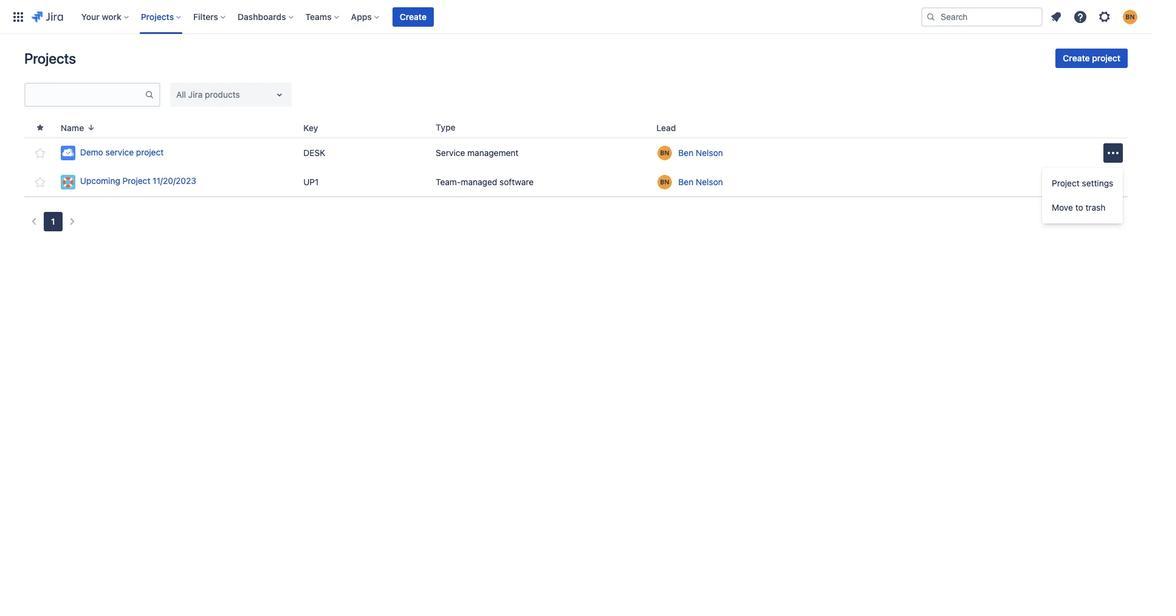 Task type: vqa. For each thing, say whether or not it's contained in the screenshot.
second Waiting for support Unresolved from the bottom of the page
no



Task type: locate. For each thing, give the bounding box(es) containing it.
trash
[[1085, 202, 1105, 213]]

filters button
[[190, 7, 230, 26]]

create
[[400, 11, 427, 22], [1063, 53, 1090, 63]]

ben nelson link
[[678, 147, 723, 159], [678, 176, 723, 188]]

upcoming project 11/20/2023 link
[[61, 175, 294, 189]]

banner
[[0, 0, 1152, 34]]

project right service
[[136, 147, 164, 157]]

jira
[[188, 89, 203, 100]]

ben for service management
[[678, 148, 693, 158]]

products
[[205, 89, 240, 100]]

next image
[[65, 214, 79, 229]]

0 vertical spatial ben
[[678, 148, 693, 158]]

ben nelson for team-managed software
[[678, 177, 723, 187]]

1 vertical spatial create
[[1063, 53, 1090, 63]]

projects
[[141, 11, 174, 22], [24, 50, 76, 67]]

name
[[61, 122, 84, 133]]

1 vertical spatial ben nelson link
[[678, 176, 723, 188]]

create inside create project button
[[1063, 53, 1090, 63]]

create down help icon
[[1063, 53, 1090, 63]]

1 vertical spatial nelson
[[696, 177, 723, 187]]

1 horizontal spatial create
[[1063, 53, 1090, 63]]

group
[[1042, 168, 1123, 224]]

work
[[102, 11, 121, 22]]

1 vertical spatial project
[[136, 147, 164, 157]]

0 horizontal spatial projects
[[24, 50, 76, 67]]

1 ben nelson from the top
[[678, 148, 723, 158]]

project down settings icon
[[1092, 53, 1120, 63]]

type
[[436, 122, 455, 132]]

ben
[[678, 148, 693, 158], [678, 177, 693, 187]]

more image
[[1106, 146, 1120, 160]]

0 vertical spatial create
[[400, 11, 427, 22]]

2 nelson from the top
[[696, 177, 723, 187]]

move to trash
[[1052, 202, 1105, 213]]

0 vertical spatial project
[[1092, 53, 1120, 63]]

0 horizontal spatial create
[[400, 11, 427, 22]]

projects right the work
[[141, 11, 174, 22]]

1 button
[[44, 212, 62, 231]]

1 vertical spatial ben nelson
[[678, 177, 723, 187]]

projects down appswitcher icon
[[24, 50, 76, 67]]

name button
[[56, 121, 101, 134]]

demo
[[80, 147, 103, 157]]

None text field
[[26, 86, 145, 103], [176, 89, 179, 101], [26, 86, 145, 103], [176, 89, 179, 101]]

0 horizontal spatial project
[[123, 176, 150, 186]]

project settings
[[1052, 178, 1113, 188]]

key
[[303, 122, 318, 133]]

create project button
[[1056, 49, 1128, 68]]

create inside create button
[[400, 11, 427, 22]]

your work button
[[78, 7, 134, 26]]

service management
[[436, 148, 519, 158]]

lead
[[656, 122, 676, 133]]

settings
[[1082, 178, 1113, 188]]

1 nelson from the top
[[696, 148, 723, 158]]

project
[[123, 176, 150, 186], [1052, 178, 1080, 188]]

ben nelson
[[678, 148, 723, 158], [678, 177, 723, 187]]

project down demo service project
[[123, 176, 150, 186]]

demo service project
[[80, 147, 164, 157]]

open image
[[272, 87, 287, 102]]

project
[[1092, 53, 1120, 63], [136, 147, 164, 157]]

ben for team-managed software
[[678, 177, 693, 187]]

demo service project link
[[61, 146, 294, 160]]

team-
[[436, 177, 461, 187]]

1 vertical spatial ben
[[678, 177, 693, 187]]

nelson
[[696, 148, 723, 158], [696, 177, 723, 187]]

0 vertical spatial nelson
[[696, 148, 723, 158]]

to
[[1075, 202, 1083, 213]]

dashboards button
[[234, 7, 298, 26]]

1 ben nelson link from the top
[[678, 147, 723, 159]]

teams button
[[302, 7, 344, 26]]

2 ben nelson link from the top
[[678, 176, 723, 188]]

all
[[176, 89, 186, 100]]

0 vertical spatial projects
[[141, 11, 174, 22]]

0 vertical spatial ben nelson link
[[678, 147, 723, 159]]

1 horizontal spatial projects
[[141, 11, 174, 22]]

2 ben nelson from the top
[[678, 177, 723, 187]]

0 horizontal spatial project
[[136, 147, 164, 157]]

1 ben from the top
[[678, 148, 693, 158]]

move to trash button
[[1042, 196, 1123, 220]]

filters
[[193, 11, 218, 22]]

jira image
[[32, 9, 63, 24], [32, 9, 63, 24]]

managed
[[461, 177, 497, 187]]

software
[[500, 177, 534, 187]]

your
[[81, 11, 100, 22]]

1 horizontal spatial project
[[1092, 53, 1120, 63]]

team-managed software
[[436, 177, 534, 187]]

0 vertical spatial ben nelson
[[678, 148, 723, 158]]

2 ben from the top
[[678, 177, 693, 187]]

management
[[467, 148, 519, 158]]

project up move
[[1052, 178, 1080, 188]]

all jira products
[[176, 89, 240, 100]]

nelson for team-managed software
[[696, 177, 723, 187]]

create right apps popup button
[[400, 11, 427, 22]]

search image
[[926, 12, 936, 22]]



Task type: describe. For each thing, give the bounding box(es) containing it.
Search field
[[921, 7, 1043, 26]]

11/20/2023
[[153, 176, 196, 186]]

banner containing your work
[[0, 0, 1152, 34]]

create for create
[[400, 11, 427, 22]]

lead button
[[652, 121, 690, 134]]

nelson for service management
[[696, 148, 723, 158]]

your profile and settings image
[[1123, 9, 1137, 24]]

projects button
[[137, 7, 186, 26]]

upcoming
[[80, 176, 120, 186]]

create button
[[392, 7, 434, 26]]

up1
[[303, 177, 319, 187]]

1
[[51, 216, 55, 227]]

1 horizontal spatial project
[[1052, 178, 1080, 188]]

appswitcher icon image
[[11, 9, 26, 24]]

settings image
[[1097, 9, 1112, 24]]

primary element
[[7, 0, 921, 34]]

dashboards
[[238, 11, 286, 22]]

key button
[[298, 121, 333, 134]]

teams
[[305, 11, 332, 22]]

help image
[[1073, 9, 1088, 24]]

apps button
[[347, 7, 384, 26]]

ben nelson link for service management
[[678, 147, 723, 159]]

previous image
[[27, 214, 41, 229]]

ben nelson for service management
[[678, 148, 723, 158]]

create for create project
[[1063, 53, 1090, 63]]

project settings link
[[1042, 171, 1123, 196]]

service
[[436, 148, 465, 158]]

upcoming project 11/20/2023
[[80, 176, 196, 186]]

service
[[105, 147, 134, 157]]

your work
[[81, 11, 121, 22]]

star upcoming project 11/20/2023 image
[[33, 175, 47, 189]]

group containing project settings
[[1042, 168, 1123, 224]]

notifications image
[[1049, 9, 1063, 24]]

1 vertical spatial projects
[[24, 50, 76, 67]]

ben nelson link for team-managed software
[[678, 176, 723, 188]]

apps
[[351, 11, 372, 22]]

move
[[1052, 202, 1073, 213]]

desk
[[303, 148, 325, 158]]

star demo service project image
[[33, 146, 47, 160]]

project inside button
[[1092, 53, 1120, 63]]

create project
[[1063, 53, 1120, 63]]

projects inside popup button
[[141, 11, 174, 22]]



